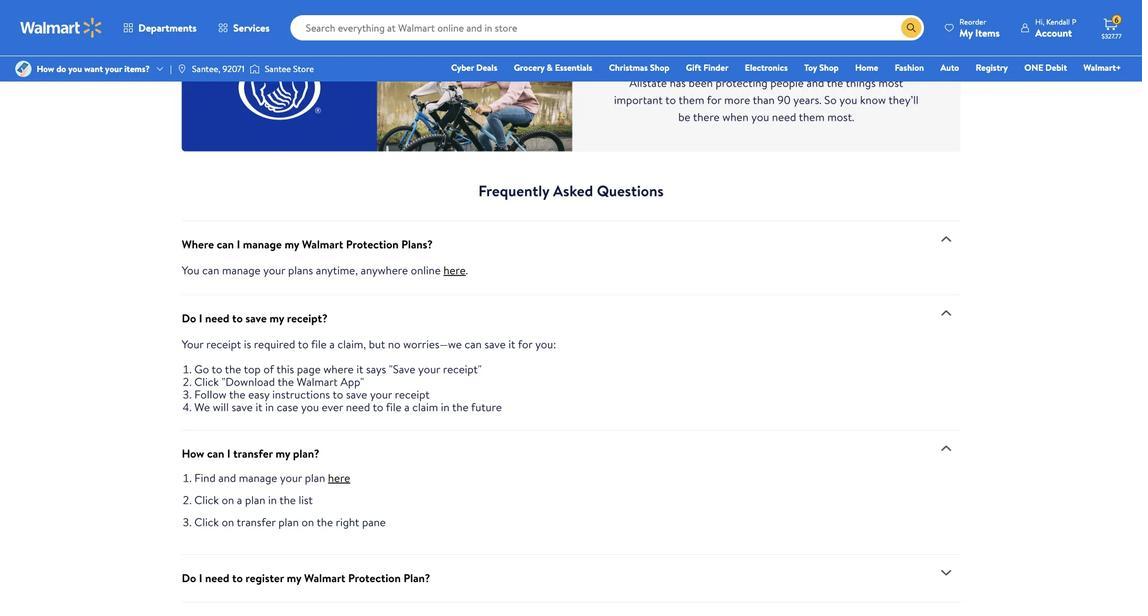 Task type: locate. For each thing, give the bounding box(es) containing it.
toy
[[805, 61, 818, 74]]

one debit link
[[1019, 61, 1073, 74]]

departments button
[[113, 13, 207, 43]]

0 horizontal spatial  image
[[15, 61, 32, 77]]

debit
[[1046, 61, 1068, 74]]

deals
[[476, 61, 498, 74]]

p
[[1072, 16, 1077, 27]]

shop right christmas
[[650, 61, 670, 74]]

one debit
[[1025, 61, 1068, 74]]

shop right toy
[[820, 61, 839, 74]]

 image right |
[[177, 64, 187, 74]]

one
[[1025, 61, 1044, 74]]

 image
[[15, 61, 32, 77], [177, 64, 187, 74]]

hi,
[[1036, 16, 1045, 27]]

reorder my items
[[960, 16, 1000, 40]]

shop
[[650, 61, 670, 74], [820, 61, 839, 74]]

|
[[170, 63, 172, 75]]

home
[[856, 61, 879, 74]]

cyber deals link
[[446, 61, 503, 74]]

gift
[[686, 61, 702, 74]]

do
[[56, 63, 66, 75]]

0 horizontal spatial shop
[[650, 61, 670, 74]]

6
[[1115, 14, 1119, 25]]

 image left 'how'
[[15, 61, 32, 77]]

santee store
[[265, 63, 314, 75]]

home link
[[850, 61, 884, 74]]

gift finder link
[[681, 61, 735, 74]]

fashion link
[[889, 61, 930, 74]]

my
[[960, 26, 973, 40]]

1 horizontal spatial shop
[[820, 61, 839, 74]]

santee, 92071
[[192, 63, 245, 75]]

cyber deals
[[451, 61, 498, 74]]

electronics
[[745, 61, 788, 74]]

your
[[105, 63, 122, 75]]

items
[[976, 26, 1000, 40]]

$327.77
[[1102, 32, 1122, 40]]

2 shop from the left
[[820, 61, 839, 74]]

1 horizontal spatial  image
[[177, 64, 187, 74]]

christmas shop link
[[604, 61, 675, 74]]

items?
[[124, 63, 150, 75]]

auto link
[[935, 61, 965, 74]]

1 shop from the left
[[650, 61, 670, 74]]

 image
[[250, 63, 260, 75]]

auto
[[941, 61, 960, 74]]

walmart image
[[20, 18, 102, 38]]

Search search field
[[291, 15, 925, 40]]

santee,
[[192, 63, 221, 75]]



Task type: vqa. For each thing, say whether or not it's contained in the screenshot.
Toy
yes



Task type: describe. For each thing, give the bounding box(es) containing it.
gift finder
[[686, 61, 729, 74]]

shop for christmas shop
[[650, 61, 670, 74]]

 image for how do you want your items?
[[15, 61, 32, 77]]

kendall
[[1047, 16, 1071, 27]]

how do you want your items?
[[37, 63, 150, 75]]

grocery & essentials
[[514, 61, 593, 74]]

walmart+
[[1084, 61, 1122, 74]]

electronics link
[[740, 61, 794, 74]]

registry link
[[970, 61, 1014, 74]]

search icon image
[[907, 23, 917, 33]]

you
[[68, 63, 82, 75]]

shop for toy shop
[[820, 61, 839, 74]]

 image for santee, 92071
[[177, 64, 187, 74]]

finder
[[704, 61, 729, 74]]

christmas shop
[[609, 61, 670, 74]]

grocery & essentials link
[[508, 61, 598, 74]]

want
[[84, 63, 103, 75]]

&
[[547, 61, 553, 74]]

departments
[[138, 21, 197, 35]]

santee
[[265, 63, 291, 75]]

Walmart Site-Wide search field
[[291, 15, 925, 40]]

store
[[293, 63, 314, 75]]

christmas
[[609, 61, 648, 74]]

registry
[[976, 61, 1008, 74]]

grocery
[[514, 61, 545, 74]]

92071
[[223, 63, 245, 75]]

services button
[[207, 13, 281, 43]]

how
[[37, 63, 54, 75]]

toy shop
[[805, 61, 839, 74]]

walmart+ link
[[1078, 61, 1127, 74]]

hi, kendall p account
[[1036, 16, 1077, 40]]

essentials
[[555, 61, 593, 74]]

reorder
[[960, 16, 987, 27]]

account
[[1036, 26, 1073, 40]]

toy shop link
[[799, 61, 845, 74]]

cyber
[[451, 61, 474, 74]]

services
[[233, 21, 270, 35]]

fashion
[[895, 61, 925, 74]]



